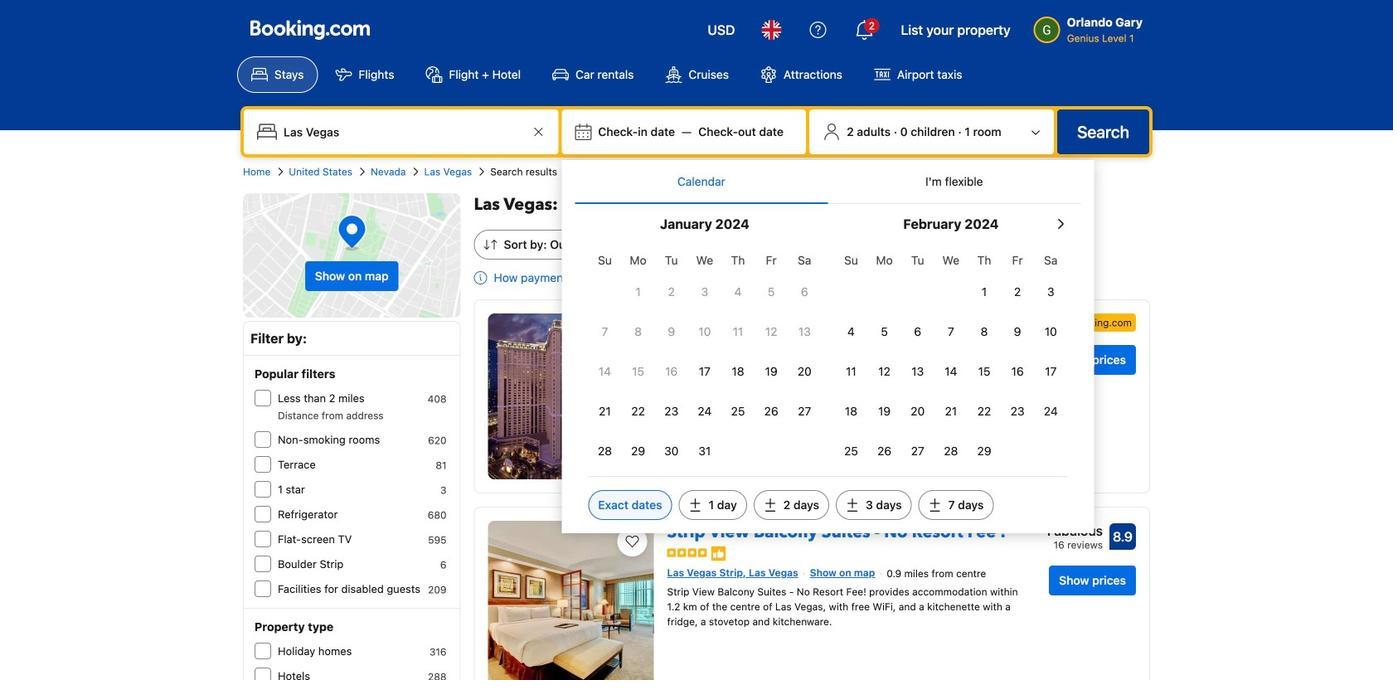 Task type: describe. For each thing, give the bounding box(es) containing it.
6 February 2024 checkbox
[[901, 313, 934, 350]]

25 January 2024 checkbox
[[721, 393, 755, 430]]

28 January 2024 checkbox
[[588, 433, 622, 469]]

marriott's grand chateau image
[[488, 313, 654, 479]]

26 January 2024 checkbox
[[755, 393, 788, 430]]

19 February 2024 checkbox
[[868, 393, 901, 430]]

2 February 2024 checkbox
[[1001, 274, 1034, 310]]

booking.com image
[[250, 20, 370, 40]]

28 February 2024 checkbox
[[934, 433, 968, 469]]

29 February 2024 checkbox
[[968, 433, 1001, 469]]

30 January 2024 checkbox
[[655, 433, 688, 469]]

7 January 2024 checkbox
[[588, 313, 622, 350]]

3 January 2024 checkbox
[[688, 274, 721, 310]]

9 January 2024 checkbox
[[655, 313, 688, 350]]

10 January 2024 checkbox
[[688, 313, 721, 350]]

5 February 2024 checkbox
[[868, 313, 901, 350]]

13 January 2024 checkbox
[[788, 313, 821, 350]]

3 February 2024 checkbox
[[1034, 274, 1068, 310]]

27 February 2024 checkbox
[[901, 433, 934, 469]]

18 February 2024 checkbox
[[835, 393, 868, 430]]

24 January 2024 checkbox
[[688, 393, 721, 430]]

23 January 2024 checkbox
[[655, 393, 688, 430]]

9 February 2024 checkbox
[[1001, 313, 1034, 350]]

1 grid from the left
[[588, 244, 821, 469]]

2 grid from the left
[[835, 244, 1068, 469]]

17 January 2024 checkbox
[[688, 353, 721, 390]]

8 February 2024 checkbox
[[968, 313, 1001, 350]]

8 January 2024 checkbox
[[622, 313, 655, 350]]

15 February 2024 checkbox
[[968, 353, 1001, 390]]

19 January 2024 checkbox
[[755, 353, 788, 390]]

23 February 2024 checkbox
[[1001, 393, 1034, 430]]

11 February 2024 checkbox
[[835, 353, 868, 390]]

7 February 2024 checkbox
[[934, 313, 968, 350]]

scored 8.9 element
[[1110, 523, 1136, 550]]

14 January 2024 checkbox
[[588, 353, 622, 390]]



Task type: vqa. For each thing, say whether or not it's contained in the screenshot.
3 February 2024 option in the right top of the page
yes



Task type: locate. For each thing, give the bounding box(es) containing it.
11 January 2024 checkbox
[[721, 313, 755, 350]]

15 January 2024 checkbox
[[622, 353, 655, 390]]

26 February 2024 checkbox
[[868, 433, 901, 469]]

your account menu orlando gary genius level 1 element
[[1034, 7, 1149, 46]]

search results updated. las vegas: 823 properties found. element
[[474, 193, 1150, 216]]

1 horizontal spatial grid
[[835, 244, 1068, 469]]

20 January 2024 checkbox
[[788, 353, 821, 390]]

27 January 2024 checkbox
[[788, 393, 821, 430]]

31 January 2024 checkbox
[[688, 433, 721, 469]]

22 February 2024 checkbox
[[968, 393, 1001, 430]]

22 January 2024 checkbox
[[622, 393, 655, 430]]

21 February 2024 checkbox
[[934, 393, 968, 430]]

16 January 2024 checkbox
[[655, 353, 688, 390]]

Where are you going? field
[[277, 117, 529, 147]]

2 January 2024 checkbox
[[655, 274, 688, 310]]

12 January 2024 checkbox
[[755, 313, 788, 350]]

0 horizontal spatial grid
[[588, 244, 821, 469]]

this property is part of our preferred partner programme. it is committed to providing commendable service and good value. it will pay us a higher commission if you make a booking. image
[[710, 545, 727, 562], [710, 545, 727, 562]]

1 February 2024 checkbox
[[968, 274, 1001, 310]]

17 February 2024 checkbox
[[1034, 353, 1068, 390]]

21 January 2024 checkbox
[[588, 393, 622, 430]]

fabulous element
[[1047, 521, 1103, 541]]

1 January 2024 checkbox
[[622, 274, 655, 310]]

29 January 2024 checkbox
[[622, 433, 655, 469]]

12 February 2024 checkbox
[[868, 353, 901, 390]]

14 February 2024 checkbox
[[934, 353, 968, 390]]

6 January 2024 checkbox
[[788, 274, 821, 310]]

13 February 2024 checkbox
[[901, 353, 934, 390]]

25 February 2024 checkbox
[[835, 433, 868, 469]]

24 February 2024 checkbox
[[1034, 393, 1068, 430]]

5 January 2024 checkbox
[[755, 274, 788, 310]]

20 February 2024 checkbox
[[901, 393, 934, 430]]

grid
[[588, 244, 821, 469], [835, 244, 1068, 469]]

18 January 2024 checkbox
[[721, 353, 755, 390]]

strip view balcony suites - no resort fee ! image
[[488, 521, 654, 680]]

4 January 2024 checkbox
[[721, 274, 755, 310]]

4 February 2024 checkbox
[[835, 313, 868, 350]]

10 February 2024 checkbox
[[1034, 313, 1068, 350]]

16 February 2024 checkbox
[[1001, 353, 1034, 390]]

tab list
[[575, 160, 1081, 205]]



